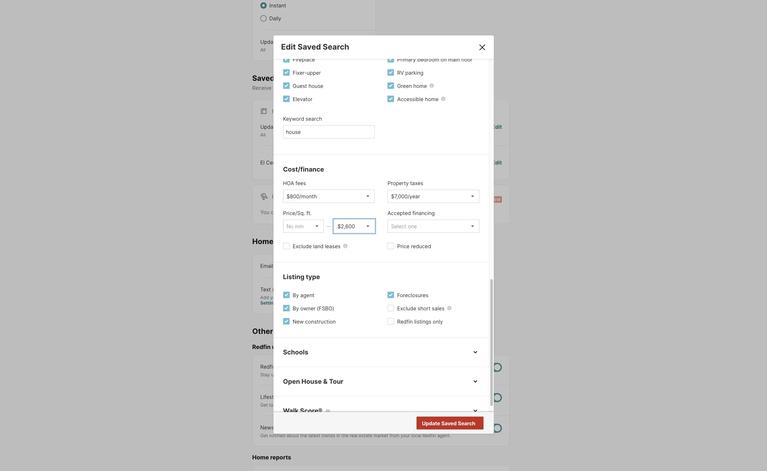 Task type: locate. For each thing, give the bounding box(es) containing it.
edit
[[281, 42, 296, 52], [492, 124, 502, 130], [492, 159, 502, 166]]

for
[[272, 108, 282, 115], [272, 194, 282, 200]]

redfin left "listings"
[[397, 319, 413, 325]]

property taxes
[[388, 180, 424, 187]]

emails
[[275, 327, 299, 336]]

0 vertical spatial by
[[293, 292, 299, 299]]

and inside lifestyle & tips get local insights, home improvement tips, style and design resources.
[[364, 403, 372, 408]]

exclude down foreclosures
[[397, 305, 416, 312]]

1 horizontal spatial &
[[323, 378, 328, 386]]

redfin up the stay
[[260, 364, 276, 370]]

redfin inside edit saved search dialog
[[397, 319, 413, 325]]

1 horizontal spatial searches
[[315, 209, 337, 216]]

filters.
[[399, 85, 414, 91]]

& inside edit saved search dialog
[[323, 378, 328, 386]]

home up accessible home
[[414, 83, 427, 89]]

0 horizontal spatial the
[[300, 433, 307, 439]]

1 vertical spatial exclude
[[397, 305, 416, 312]]

2 vertical spatial your
[[401, 433, 410, 439]]

redfin down other
[[252, 344, 271, 351]]

home left reports
[[252, 455, 269, 461]]

phone
[[281, 295, 294, 300]]

1 horizontal spatial local
[[412, 433, 421, 439]]

0 vertical spatial local
[[269, 403, 279, 408]]

get down lifestyle
[[260, 403, 268, 408]]

from up about
[[289, 425, 300, 431]]

newsletter
[[260, 425, 287, 431]]

(fsbo)
[[317, 305, 334, 312]]

1 vertical spatial edit
[[492, 124, 502, 130]]

connect
[[427, 372, 444, 378]]

get down newsletter
[[260, 433, 268, 439]]

0 vertical spatial searches
[[276, 74, 310, 83]]

for left rent on the left
[[272, 194, 282, 200]]

0 horizontal spatial &
[[282, 394, 286, 401]]

0 horizontal spatial your
[[270, 295, 280, 300]]

your left the preferred
[[345, 85, 355, 91]]

for for for rent
[[272, 194, 282, 200]]

searching
[[353, 209, 377, 216]]

about
[[287, 433, 299, 439]]

0 vertical spatial edit
[[281, 42, 296, 52]]

price reduced
[[397, 243, 431, 250]]

for left the sale
[[272, 108, 282, 115]]

edit for first edit button from the top
[[492, 124, 502, 130]]

0 vertical spatial home
[[414, 83, 427, 89]]

no results
[[450, 421, 475, 427]]

redfin's
[[301, 372, 318, 378]]

taxes
[[410, 180, 424, 187]]

search
[[323, 42, 349, 52], [458, 421, 476, 427]]

0 horizontal spatial to
[[278, 372, 282, 378]]

0 horizontal spatial search
[[323, 42, 349, 52]]

update types all down "daily"
[[260, 39, 293, 53]]

up
[[271, 372, 277, 378]]

1 vertical spatial your
[[270, 295, 280, 300]]

all down daily radio
[[260, 47, 266, 53]]

search for update saved search
[[458, 421, 476, 427]]

redfin down update saved search
[[423, 433, 436, 439]]

0 vertical spatial search
[[381, 85, 397, 91]]

searches up —
[[315, 209, 337, 216]]

1 vertical spatial types
[[280, 124, 293, 130]]

0 vertical spatial exclude
[[293, 243, 312, 250]]

1 horizontal spatial to
[[370, 372, 375, 378]]

type
[[306, 273, 320, 281]]

update left no
[[422, 421, 440, 427]]

by agent
[[293, 292, 314, 299]]

0 vertical spatial search
[[323, 42, 349, 52]]

1 vertical spatial agent
[[310, 425, 324, 431]]

rv
[[397, 70, 404, 76]]

Instant radio
[[260, 2, 267, 9]]

redfin inside redfin news stay up to date on redfin's tools and features, how to buy or sell a home, and connect with an agent.
[[260, 364, 276, 370]]

list box down financing
[[388, 220, 479, 233]]

0 vertical spatial your
[[345, 85, 355, 91]]

leases
[[325, 243, 341, 250]]

1 vertical spatial local
[[412, 433, 421, 439]]

2 for from the top
[[272, 194, 282, 200]]

the left real
[[342, 433, 349, 439]]

0 vertical spatial types
[[280, 39, 293, 45]]

on right based
[[337, 85, 343, 91]]

add
[[260, 295, 269, 300]]

news
[[277, 364, 290, 370]]

update down for sale
[[260, 124, 278, 130]]

& left tips
[[282, 394, 286, 401]]

green
[[397, 83, 412, 89]]

searches up the guest
[[276, 74, 310, 83]]

1 horizontal spatial from
[[390, 433, 400, 439]]

get inside newsletter from my agent get notified about the latest trends in the real estate market from your local redfin agent.
[[260, 433, 268, 439]]

2 vertical spatial home
[[300, 403, 311, 408]]

in inside newsletter from my agent get notified about the latest trends in the real estate market from your local redfin agent.
[[337, 433, 340, 439]]

exclude left land
[[293, 243, 312, 250]]

2 to from the left
[[370, 372, 375, 378]]

list box up financing
[[388, 190, 479, 203]]

in right trends
[[337, 433, 340, 439]]

your inside newsletter from my agent get notified about the latest trends in the real estate market from your local redfin agent.
[[401, 433, 410, 439]]

1 horizontal spatial your
[[345, 85, 355, 91]]

edit saved search element
[[281, 42, 470, 52]]

1 vertical spatial for
[[272, 194, 282, 200]]

on inside redfin news stay up to date on redfin's tools and features, how to buy or sell a home, and connect with an agent.
[[294, 372, 300, 378]]

1 the from the left
[[300, 433, 307, 439]]

1 vertical spatial &
[[282, 394, 286, 401]]

property
[[388, 180, 409, 187]]

open house & tour
[[283, 378, 344, 386]]

home right accessible
[[425, 96, 439, 102]]

0 vertical spatial edit button
[[492, 123, 502, 138]]

reduced
[[411, 243, 431, 250]]

keyword search
[[283, 116, 322, 122]]

on up open
[[294, 372, 300, 378]]

0 vertical spatial get
[[260, 403, 268, 408]]

on inside edit saved search dialog
[[441, 56, 447, 63]]

0 vertical spatial all
[[260, 47, 266, 53]]

to left buy
[[370, 372, 375, 378]]

home left tours
[[252, 237, 274, 246]]

1 vertical spatial edit button
[[492, 159, 502, 167]]

types down "keyword"
[[280, 124, 293, 130]]

edit for edit saved search
[[281, 42, 296, 52]]

1 vertical spatial all
[[260, 132, 266, 138]]

fees
[[296, 180, 306, 187]]

home reports
[[252, 455, 291, 461]]

features,
[[340, 372, 359, 378]]

in right "number"
[[313, 295, 317, 300]]

1 horizontal spatial search
[[381, 85, 397, 91]]

2 by from the top
[[293, 305, 299, 312]]

latest
[[309, 433, 320, 439]]

types
[[280, 39, 293, 45], [280, 124, 293, 130]]

always on
[[343, 263, 368, 269]]

search inside button
[[458, 421, 476, 427]]

1 vertical spatial agent.
[[438, 433, 451, 439]]

None checkbox
[[482, 394, 502, 403], [482, 424, 502, 433], [482, 394, 502, 403], [482, 424, 502, 433]]

by for by owner (fsbo)
[[293, 305, 299, 312]]

notifications
[[289, 85, 319, 91]]

on left main
[[441, 56, 447, 63]]

0 horizontal spatial exclude
[[293, 243, 312, 250]]

types up fireplace
[[280, 39, 293, 45]]

on
[[441, 56, 447, 63], [337, 85, 343, 91], [362, 263, 368, 269], [294, 372, 300, 378]]

hoa fees
[[283, 180, 306, 187]]

agent inside newsletter from my agent get notified about the latest trends in the real estate market from your local redfin agent.
[[310, 425, 324, 431]]

1 vertical spatial update
[[260, 124, 278, 130]]

to right 'up'
[[278, 372, 282, 378]]

your inside saved searches receive timely notifications based on your preferred search filters.
[[345, 85, 355, 91]]

search
[[381, 85, 397, 91], [306, 116, 322, 122]]

home
[[252, 237, 274, 246], [252, 455, 269, 461]]

all
[[260, 47, 266, 53], [260, 132, 266, 138]]

test
[[284, 159, 295, 166]]

and right home,
[[417, 372, 425, 378]]

home inside lifestyle & tips get local insights, home improvement tips, style and design resources.
[[300, 403, 311, 408]]

1 types from the top
[[280, 39, 293, 45]]

update
[[260, 39, 278, 45], [260, 124, 278, 130], [422, 421, 440, 427]]

1 vertical spatial searches
[[315, 209, 337, 216]]

tools
[[319, 372, 330, 378]]

2 vertical spatial update
[[422, 421, 440, 427]]

0 vertical spatial agent
[[301, 292, 314, 299]]

1 vertical spatial home
[[252, 455, 269, 461]]

tips,
[[342, 403, 351, 408]]

agent
[[301, 292, 314, 299], [310, 425, 324, 431]]

tours
[[275, 237, 295, 246]]

and right style
[[364, 403, 372, 408]]

0 horizontal spatial in
[[313, 295, 317, 300]]

no
[[450, 421, 457, 427]]

agent up owner
[[301, 292, 314, 299]]

home
[[414, 83, 427, 89], [425, 96, 439, 102], [300, 403, 311, 408]]

and
[[331, 372, 339, 378], [417, 372, 425, 378], [364, 403, 372, 408]]

1 horizontal spatial in
[[337, 433, 340, 439]]

2 home from the top
[[252, 455, 269, 461]]

1 vertical spatial update types all
[[260, 124, 293, 138]]

2 get from the top
[[260, 433, 268, 439]]

list box for property taxes
[[388, 190, 479, 203]]

1 vertical spatial get
[[260, 433, 268, 439]]

1 horizontal spatial the
[[342, 433, 349, 439]]

1 vertical spatial home
[[425, 96, 439, 102]]

0 vertical spatial home
[[252, 237, 274, 246]]

while
[[339, 209, 351, 216]]

home,
[[403, 372, 416, 378]]

0 horizontal spatial from
[[289, 425, 300, 431]]

None checkbox
[[482, 363, 502, 372]]

2 horizontal spatial your
[[401, 433, 410, 439]]

agent. down update saved search
[[438, 433, 451, 439]]

upper
[[307, 70, 321, 76]]

your up settings
[[270, 295, 280, 300]]

agent. inside newsletter from my agent get notified about the latest trends in the real estate market from your local redfin agent.
[[438, 433, 451, 439]]

list box up you can create saved searches while searching for rentals .
[[283, 190, 375, 203]]

0 vertical spatial update types all
[[260, 39, 293, 53]]

1 horizontal spatial and
[[364, 403, 372, 408]]

1 home from the top
[[252, 237, 274, 246]]

update saved search button
[[417, 417, 484, 430]]

update types all down for sale
[[260, 124, 293, 138]]

1 horizontal spatial search
[[458, 421, 476, 427]]

1 horizontal spatial agent.
[[462, 372, 476, 378]]

2 types from the top
[[280, 124, 293, 130]]

by for by agent
[[293, 292, 299, 299]]

1 vertical spatial search
[[458, 421, 476, 427]]

1 all from the top
[[260, 47, 266, 53]]

home tours
[[252, 237, 295, 246]]

list box
[[283, 190, 375, 203], [388, 190, 479, 203], [283, 220, 324, 233], [334, 220, 375, 233], [388, 220, 479, 233]]

real
[[350, 433, 358, 439]]

account settings
[[260, 295, 337, 306]]

0 horizontal spatial searches
[[276, 74, 310, 83]]

search for edit saved search
[[323, 42, 349, 52]]

1 vertical spatial search
[[306, 116, 322, 122]]

price/sq.
[[283, 210, 305, 217]]

lifestyle
[[260, 394, 281, 401]]

my
[[301, 425, 308, 431]]

0 horizontal spatial agent.
[[438, 433, 451, 439]]

and up tour
[[331, 372, 339, 378]]

2 vertical spatial edit
[[492, 159, 502, 166]]

saved inside button
[[442, 421, 457, 427]]

search up "e.g. office, balcony, modern" text field
[[306, 116, 322, 122]]

& down tools
[[323, 378, 328, 386]]

preferred
[[357, 85, 379, 91]]

1 edit button from the top
[[492, 123, 502, 138]]

buy
[[376, 372, 384, 378]]

trends
[[322, 433, 335, 439]]

0 horizontal spatial local
[[269, 403, 279, 408]]

the down my
[[300, 433, 307, 439]]

edit button
[[492, 123, 502, 138], [492, 159, 502, 167]]

search left the green
[[381, 85, 397, 91]]

your right the market
[[401, 433, 410, 439]]

agent up latest
[[310, 425, 324, 431]]

in
[[313, 295, 317, 300], [337, 433, 340, 439]]

2 update types all from the top
[[260, 124, 293, 138]]

home for green home
[[414, 83, 427, 89]]

1 vertical spatial in
[[337, 433, 340, 439]]

hoa
[[283, 180, 294, 187]]

you can create saved searches while searching for rentals .
[[260, 209, 404, 216]]

2 horizontal spatial and
[[417, 372, 425, 378]]

fireplace
[[293, 56, 315, 63]]

1 get from the top
[[260, 403, 268, 408]]

0 horizontal spatial search
[[306, 116, 322, 122]]

home right walk
[[300, 403, 311, 408]]

all up el
[[260, 132, 266, 138]]

from right the market
[[390, 433, 400, 439]]

0 vertical spatial &
[[323, 378, 328, 386]]

listing type
[[283, 273, 320, 281]]

0 vertical spatial update
[[260, 39, 278, 45]]

primary bedroom on main floor
[[397, 56, 473, 63]]

1 vertical spatial by
[[293, 305, 299, 312]]

timely
[[273, 85, 288, 91]]

0 vertical spatial for
[[272, 108, 282, 115]]

saved inside saved searches receive timely notifications based on your preferred search filters.
[[252, 74, 275, 83]]

1 horizontal spatial exclude
[[397, 305, 416, 312]]

redfin for redfin listings only
[[397, 319, 413, 325]]

agent inside edit saved search dialog
[[301, 292, 314, 299]]

1 for from the top
[[272, 108, 282, 115]]

redfin
[[397, 319, 413, 325], [252, 344, 271, 351], [260, 364, 276, 370], [423, 433, 436, 439]]

edit inside dialog
[[281, 42, 296, 52]]

sell
[[391, 372, 398, 378]]

0 vertical spatial agent.
[[462, 372, 476, 378]]

daily
[[269, 15, 281, 22]]

update down daily radio
[[260, 39, 278, 45]]

1 by from the top
[[293, 292, 299, 299]]

agent. right an
[[462, 372, 476, 378]]

open
[[283, 378, 300, 386]]



Task type: describe. For each thing, give the bounding box(es) containing it.
1 update types all from the top
[[260, 39, 293, 53]]

& inside lifestyle & tips get local insights, home improvement tips, style and design resources.
[[282, 394, 286, 401]]

walk score®
[[283, 407, 323, 415]]

email
[[260, 263, 273, 269]]

text
[[260, 286, 271, 293]]

you
[[260, 209, 270, 216]]

receive
[[252, 85, 272, 91]]

update inside button
[[422, 421, 440, 427]]

financing
[[413, 210, 435, 217]]

stay
[[260, 372, 270, 378]]

an
[[456, 372, 461, 378]]

improvement
[[313, 403, 341, 408]]

agent. inside redfin news stay up to date on redfin's tools and features, how to buy or sell a home, and connect with an agent.
[[462, 372, 476, 378]]

always
[[343, 263, 361, 269]]

list box for accepted financing
[[388, 220, 479, 233]]

construction
[[305, 319, 336, 325]]

price/sq. ft.
[[283, 210, 312, 217]]

a
[[399, 372, 402, 378]]

resources.
[[388, 403, 411, 408]]

newsletter from my agent get notified about the latest trends in the real estate market from your local redfin agent.
[[260, 425, 451, 439]]

bedroom
[[418, 56, 439, 63]]

guest house
[[293, 83, 324, 89]]

market
[[374, 433, 388, 439]]

main
[[448, 56, 460, 63]]

1 vertical spatial from
[[390, 433, 400, 439]]

search inside saved searches receive timely notifications based on your preferred search filters.
[[381, 85, 397, 91]]

on inside saved searches receive timely notifications based on your preferred search filters.
[[337, 85, 343, 91]]

account settings link
[[260, 295, 337, 306]]

get inside lifestyle & tips get local insights, home improvement tips, style and design resources.
[[260, 403, 268, 408]]

exclude for exclude land leases
[[293, 243, 312, 250]]

by owner (fsbo)
[[293, 305, 334, 312]]

redfin updates
[[252, 344, 295, 351]]

style
[[352, 403, 362, 408]]

add your phone number in
[[260, 295, 318, 300]]

guest
[[293, 83, 307, 89]]

tour
[[329, 378, 344, 386]]

results
[[458, 421, 475, 427]]

schools
[[283, 349, 308, 356]]

redfin listings only
[[397, 319, 443, 325]]

list box down ft.
[[283, 220, 324, 233]]

exclude for exclude short sales
[[397, 305, 416, 312]]

cerrito
[[266, 159, 283, 166]]

0 horizontal spatial and
[[331, 372, 339, 378]]

reports
[[270, 455, 291, 461]]

schools link
[[283, 348, 479, 357]]

design
[[373, 403, 387, 408]]

accepted financing
[[388, 210, 435, 217]]

search inside dialog
[[306, 116, 322, 122]]

settings
[[260, 300, 279, 306]]

price
[[397, 243, 410, 250]]

ft.
[[307, 210, 312, 217]]

fixer-upper
[[293, 70, 321, 76]]

text (sms)
[[260, 286, 287, 293]]

2 the from the left
[[342, 433, 349, 439]]

rent
[[284, 194, 297, 200]]

land
[[313, 243, 324, 250]]

local inside newsletter from my agent get notified about the latest trends in the real estate market from your local redfin agent.
[[412, 433, 421, 439]]

only
[[433, 319, 443, 325]]

new
[[293, 319, 304, 325]]

2 edit button from the top
[[492, 159, 502, 167]]

for
[[378, 209, 385, 216]]

listings
[[414, 319, 432, 325]]

redfin for redfin updates
[[252, 344, 271, 351]]

how
[[360, 372, 369, 378]]

1 to from the left
[[278, 372, 282, 378]]

1
[[296, 159, 299, 166]]

primary
[[397, 56, 416, 63]]

number
[[296, 295, 312, 300]]

redfin news stay up to date on redfin's tools and features, how to buy or sell a home, and connect with an agent.
[[260, 364, 476, 378]]

new construction
[[293, 319, 336, 325]]

with
[[445, 372, 454, 378]]

for sale
[[272, 108, 297, 115]]

.
[[403, 209, 404, 216]]

keyword
[[283, 116, 304, 122]]

home for accessible home
[[425, 96, 439, 102]]

insights,
[[280, 403, 298, 408]]

home for home reports
[[252, 455, 269, 461]]

0 vertical spatial from
[[289, 425, 300, 431]]

short
[[418, 305, 431, 312]]

create
[[281, 209, 297, 216]]

list box down while
[[334, 220, 375, 233]]

(sms)
[[272, 286, 287, 293]]

listing
[[283, 273, 305, 281]]

or
[[385, 372, 390, 378]]

local inside lifestyle & tips get local insights, home improvement tips, style and design resources.
[[269, 403, 279, 408]]

home for home tours
[[252, 237, 274, 246]]

redfin inside newsletter from my agent get notified about the latest trends in the real estate market from your local redfin agent.
[[423, 433, 436, 439]]

list box for hoa fees
[[283, 190, 375, 203]]

e.g. office, balcony, modern text field
[[286, 129, 372, 135]]

0 vertical spatial in
[[313, 295, 317, 300]]

date
[[283, 372, 293, 378]]

el
[[260, 159, 265, 166]]

2 all from the top
[[260, 132, 266, 138]]

edit saved search dialog
[[273, 0, 494, 434]]

accessible home
[[397, 96, 439, 102]]

open house & tour link
[[283, 377, 479, 387]]

edit for 1st edit button from the bottom
[[492, 159, 502, 166]]

house
[[302, 378, 322, 386]]

cost/finance
[[283, 166, 324, 173]]

accepted
[[388, 210, 411, 217]]

for for for sale
[[272, 108, 282, 115]]

redfin for redfin news stay up to date on redfin's tools and features, how to buy or sell a home, and connect with an agent.
[[260, 364, 276, 370]]

fixer-
[[293, 70, 307, 76]]

tips
[[287, 394, 296, 401]]

no results button
[[442, 417, 483, 430]]

other
[[252, 327, 273, 336]]

Daily radio
[[260, 15, 267, 22]]

searches inside saved searches receive timely notifications based on your preferred search filters.
[[276, 74, 310, 83]]

exclude short sales
[[397, 305, 445, 312]]

updates
[[272, 344, 295, 351]]

on right always
[[362, 263, 368, 269]]



Task type: vqa. For each thing, say whether or not it's contained in the screenshot.
the bottommost submit search icon
no



